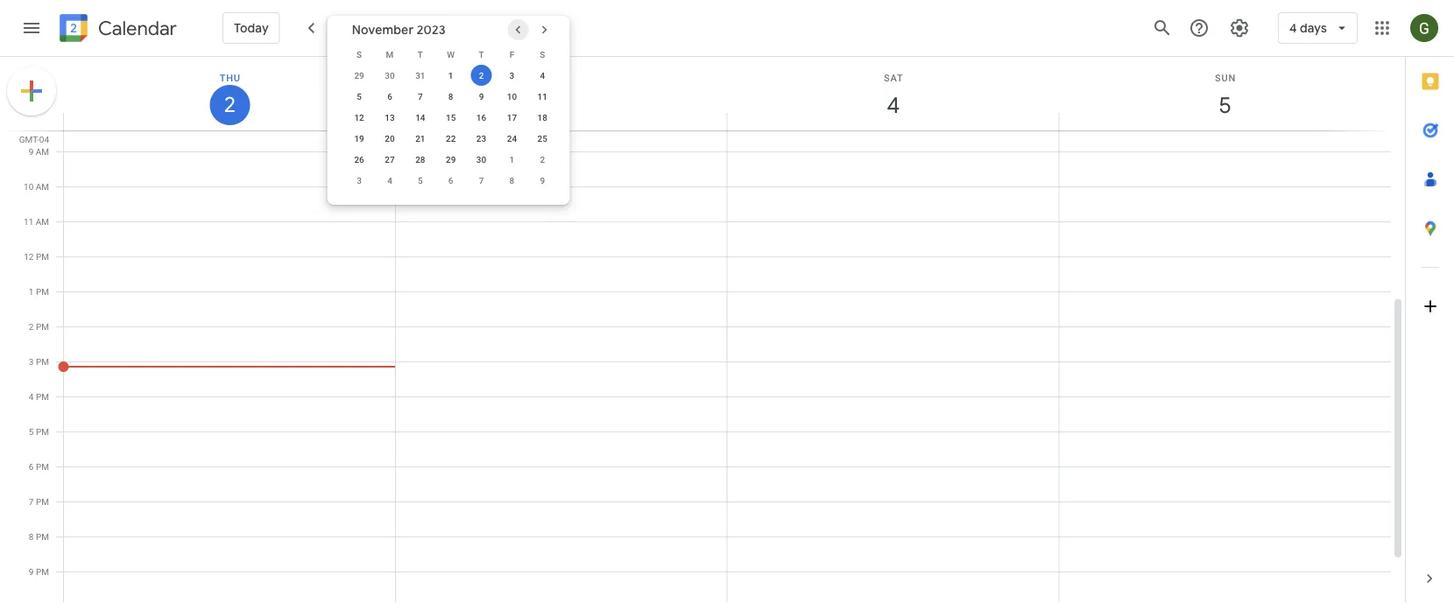 Task type: locate. For each thing, give the bounding box(es) containing it.
0 horizontal spatial 2
[[29, 322, 34, 332]]

0 horizontal spatial 2023
[[417, 22, 446, 38]]

12
[[354, 112, 364, 123], [24, 252, 34, 262]]

2 inside cell
[[479, 70, 484, 81]]

23
[[477, 133, 487, 144]]

am down 9 am
[[36, 181, 49, 192]]

4 pm from the top
[[36, 357, 49, 367]]

29 down 22
[[446, 154, 456, 165]]

11 down 10 am
[[24, 216, 34, 227]]

am
[[36, 146, 49, 157], [36, 181, 49, 192], [36, 216, 49, 227]]

1 vertical spatial 5
[[418, 175, 423, 186]]

0 horizontal spatial 1
[[29, 287, 34, 297]]

17 element
[[502, 107, 523, 128]]

4 column header from the left
[[1059, 57, 1392, 131]]

29 element
[[441, 149, 462, 170]]

8 pm from the top
[[36, 497, 49, 507]]

0 vertical spatial 10
[[507, 91, 517, 102]]

1 horizontal spatial 2023
[[468, 16, 510, 40]]

1 down 'w'
[[449, 70, 454, 81]]

1 vertical spatial am
[[36, 181, 49, 192]]

3 row from the top
[[344, 86, 558, 107]]

december 8 element
[[502, 170, 523, 191]]

2 vertical spatial 6
[[29, 462, 34, 472]]

21
[[416, 133, 426, 144]]

0 vertical spatial 1
[[449, 70, 454, 81]]

s right f
[[540, 49, 545, 60]]

3 inside grid
[[29, 357, 34, 367]]

11 up 18
[[538, 91, 548, 102]]

2 horizontal spatial 4
[[540, 70, 545, 81]]

1 vertical spatial 6
[[449, 175, 454, 186]]

w
[[447, 49, 455, 60]]

6 up 13 element
[[388, 91, 392, 102]]

1 vertical spatial 1
[[510, 154, 515, 165]]

1 horizontal spatial 12
[[354, 112, 364, 123]]

1 inside grid
[[29, 287, 34, 297]]

3
[[510, 70, 515, 81], [357, 175, 362, 186], [29, 357, 34, 367]]

7 pm
[[29, 497, 49, 507]]

30 for october 30 element
[[385, 70, 395, 81]]

0 vertical spatial 5
[[357, 91, 362, 102]]

0 horizontal spatial 3
[[29, 357, 34, 367]]

9 pm
[[29, 567, 49, 578]]

5 for december 5 'element'
[[418, 175, 423, 186]]

row
[[344, 44, 558, 65], [344, 65, 558, 86], [344, 86, 558, 107], [344, 107, 558, 128], [344, 128, 558, 149], [344, 149, 558, 170], [344, 170, 558, 191]]

17
[[507, 112, 517, 123]]

19
[[354, 133, 364, 144]]

11 inside grid
[[24, 216, 34, 227]]

12 down 11 am
[[24, 252, 34, 262]]

7 for 7 pm
[[29, 497, 34, 507]]

2 am from the top
[[36, 181, 49, 192]]

1 vertical spatial 29
[[446, 154, 456, 165]]

6 inside "element"
[[449, 175, 454, 186]]

10 inside grid
[[24, 181, 34, 192]]

2023
[[468, 16, 510, 40], [417, 22, 446, 38]]

2023 up october 31 element
[[417, 22, 446, 38]]

2 vertical spatial 4
[[29, 392, 34, 402]]

1 horizontal spatial t
[[479, 49, 484, 60]]

pm for 3 pm
[[36, 357, 49, 367]]

1 horizontal spatial 29
[[446, 154, 456, 165]]

t up 2 cell
[[479, 49, 484, 60]]

30 down '23'
[[477, 154, 487, 165]]

1 horizontal spatial 6
[[388, 91, 392, 102]]

f
[[510, 49, 515, 60]]

pm up 1 pm
[[36, 252, 49, 262]]

2 vertical spatial 1
[[29, 287, 34, 297]]

10
[[507, 91, 517, 102], [24, 181, 34, 192]]

row containing 29
[[344, 65, 558, 86]]

december 4 element
[[379, 170, 401, 191]]

today button
[[223, 12, 280, 44]]

8 for december 8 "element"
[[510, 175, 515, 186]]

13 element
[[379, 107, 401, 128]]

pm for 9 pm
[[36, 567, 49, 578]]

pm up 3 pm
[[36, 322, 49, 332]]

2 horizontal spatial 2
[[540, 154, 545, 165]]

s up october 29 element
[[357, 49, 362, 60]]

pm up the 4 pm
[[36, 357, 49, 367]]

6 up 7 pm
[[29, 462, 34, 472]]

pm for 5 pm
[[36, 427, 49, 437]]

9 pm from the top
[[36, 532, 49, 543]]

2 horizontal spatial 6
[[449, 175, 454, 186]]

7 down the 6 pm
[[29, 497, 34, 507]]

december 2 element
[[532, 149, 553, 170]]

2 horizontal spatial 7
[[479, 175, 484, 186]]

0 horizontal spatial 8
[[29, 532, 34, 543]]

4 down 27 element
[[388, 175, 392, 186]]

6 pm from the top
[[36, 427, 49, 437]]

10 up 11 am
[[24, 181, 34, 192]]

row containing 5
[[344, 86, 558, 107]]

s
[[357, 49, 362, 60], [540, 49, 545, 60]]

1 down the '12 pm'
[[29, 287, 34, 297]]

grid containing gmt-04
[[0, 57, 1406, 604]]

1 s from the left
[[357, 49, 362, 60]]

pm down the 4 pm
[[36, 427, 49, 437]]

3 up 10 element
[[510, 70, 515, 81]]

4 row from the top
[[344, 107, 558, 128]]

previous
[[480, 48, 523, 60]]

1 horizontal spatial 8
[[449, 91, 454, 102]]

8 down 7 pm
[[29, 532, 34, 543]]

3 down "26" 'element'
[[357, 175, 362, 186]]

2 s from the left
[[540, 49, 545, 60]]

1 column header from the left
[[63, 57, 396, 131]]

5 pm from the top
[[36, 392, 49, 402]]

2 pm from the top
[[36, 287, 49, 297]]

december 3 element
[[349, 170, 370, 191]]

7 for the "december 7" element
[[479, 175, 484, 186]]

december 5 element
[[410, 170, 431, 191]]

8
[[449, 91, 454, 102], [510, 175, 515, 186], [29, 532, 34, 543]]

12 element
[[349, 107, 370, 128]]

11 for 11
[[538, 91, 548, 102]]

pm for 1 pm
[[36, 287, 49, 297]]

0 horizontal spatial 11
[[24, 216, 34, 227]]

5 for 5 pm
[[29, 427, 34, 437]]

pm down 7 pm
[[36, 532, 49, 543]]

1 vertical spatial 11
[[24, 216, 34, 227]]

4 inside grid
[[29, 392, 34, 402]]

0 vertical spatial 12
[[354, 112, 364, 123]]

9
[[479, 91, 484, 102], [29, 146, 34, 157], [540, 175, 545, 186], [29, 567, 34, 578]]

november 2023
[[371, 16, 510, 40], [352, 22, 446, 38]]

2 horizontal spatial 5
[[418, 175, 423, 186]]

6 down 29 element
[[449, 175, 454, 186]]

1 up december 8 "element"
[[510, 154, 515, 165]]

am up the '12 pm'
[[36, 216, 49, 227]]

1 am from the top
[[36, 146, 49, 157]]

december 7 element
[[471, 170, 492, 191]]

9 for 9 pm
[[29, 567, 34, 578]]

1 horizontal spatial 2
[[479, 70, 484, 81]]

december 6 element
[[441, 170, 462, 191]]

1 vertical spatial 7
[[479, 175, 484, 186]]

2 inside grid
[[29, 322, 34, 332]]

5 inside 'element'
[[418, 175, 423, 186]]

29
[[354, 70, 364, 81], [446, 154, 456, 165]]

2 horizontal spatial 1
[[510, 154, 515, 165]]

2 up december 9 element
[[540, 154, 545, 165]]

5 pm
[[29, 427, 49, 437]]

30 down m
[[385, 70, 395, 81]]

1 for 1 pm
[[29, 287, 34, 297]]

am down 04 at the top
[[36, 146, 49, 157]]

1 vertical spatial 10
[[24, 181, 34, 192]]

2 vertical spatial 5
[[29, 427, 34, 437]]

2 row from the top
[[344, 65, 558, 86]]

11
[[538, 91, 548, 102], [24, 216, 34, 227]]

today
[[234, 20, 269, 36]]

13
[[385, 112, 395, 123]]

0 vertical spatial 6
[[388, 91, 392, 102]]

7 down october 31 element
[[418, 91, 423, 102]]

29 for october 29 element
[[354, 70, 364, 81]]

11 inside november 2023 grid
[[538, 91, 548, 102]]

2 up 3 pm
[[29, 322, 34, 332]]

1 pm from the top
[[36, 252, 49, 262]]

2 horizontal spatial 3
[[510, 70, 515, 81]]

1 horizontal spatial s
[[540, 49, 545, 60]]

0 vertical spatial 30
[[385, 70, 395, 81]]

8 down december 1 element
[[510, 175, 515, 186]]

pm down 8 pm
[[36, 567, 49, 578]]

14
[[416, 112, 426, 123]]

7 pm from the top
[[36, 462, 49, 472]]

0 horizontal spatial 10
[[24, 181, 34, 192]]

1 vertical spatial 3
[[357, 175, 362, 186]]

0 horizontal spatial 6
[[29, 462, 34, 472]]

20 element
[[379, 128, 401, 149]]

0 vertical spatial 11
[[538, 91, 548, 102]]

7 row from the top
[[344, 170, 558, 191]]

2023 up previous
[[468, 16, 510, 40]]

16
[[477, 112, 487, 123]]

0 horizontal spatial 29
[[354, 70, 364, 81]]

0 vertical spatial 2
[[479, 70, 484, 81]]

10 inside 10 element
[[507, 91, 517, 102]]

1 vertical spatial 2
[[540, 154, 545, 165]]

15
[[446, 112, 456, 123]]

t
[[418, 49, 423, 60], [479, 49, 484, 60]]

0 vertical spatial 3
[[510, 70, 515, 81]]

october 30 element
[[379, 65, 401, 86]]

1 vertical spatial 12
[[24, 252, 34, 262]]

1 horizontal spatial 7
[[418, 91, 423, 102]]

0 vertical spatial am
[[36, 146, 49, 157]]

3 up the 4 pm
[[29, 357, 34, 367]]

1 horizontal spatial 5
[[357, 91, 362, 102]]

30 for 30 element
[[477, 154, 487, 165]]

2 vertical spatial 8
[[29, 532, 34, 543]]

0 vertical spatial 7
[[418, 91, 423, 102]]

2 column header from the left
[[395, 57, 728, 131]]

2 down previous
[[479, 70, 484, 81]]

9 down gmt-
[[29, 146, 34, 157]]

1
[[449, 70, 454, 81], [510, 154, 515, 165], [29, 287, 34, 297]]

12 inside november 2023 grid
[[354, 112, 364, 123]]

27 element
[[379, 149, 401, 170]]

pm up 7 pm
[[36, 462, 49, 472]]

1 vertical spatial 8
[[510, 175, 515, 186]]

column header
[[63, 57, 396, 131], [395, 57, 728, 131], [727, 57, 1060, 131], [1059, 57, 1392, 131]]

0 horizontal spatial s
[[357, 49, 362, 60]]

12 for 12
[[354, 112, 364, 123]]

5 down '28' element
[[418, 175, 423, 186]]

2
[[479, 70, 484, 81], [540, 154, 545, 165], [29, 322, 34, 332]]

2 vertical spatial 3
[[29, 357, 34, 367]]

2 vertical spatial 2
[[29, 322, 34, 332]]

4 up 5 pm
[[29, 392, 34, 402]]

10 pm from the top
[[36, 567, 49, 578]]

2 cell
[[466, 65, 497, 86]]

pm up 5 pm
[[36, 392, 49, 402]]

pm down the 6 pm
[[36, 497, 49, 507]]

2 horizontal spatial 8
[[510, 175, 515, 186]]

8 pm
[[29, 532, 49, 543]]

5 down the 4 pm
[[29, 427, 34, 437]]

pm for 2 pm
[[36, 322, 49, 332]]

grid
[[0, 57, 1406, 604]]

2 t from the left
[[479, 49, 484, 60]]

3 pm from the top
[[36, 322, 49, 332]]

7
[[418, 91, 423, 102], [479, 175, 484, 186], [29, 497, 34, 507]]

28
[[416, 154, 426, 165]]

0 vertical spatial 4
[[540, 70, 545, 81]]

21 element
[[410, 128, 431, 149]]

3 am from the top
[[36, 216, 49, 227]]

25 element
[[532, 128, 553, 149]]

1 vertical spatial 30
[[477, 154, 487, 165]]

10 for 10
[[507, 91, 517, 102]]

1 row from the top
[[344, 44, 558, 65]]

pm
[[36, 252, 49, 262], [36, 287, 49, 297], [36, 322, 49, 332], [36, 357, 49, 367], [36, 392, 49, 402], [36, 427, 49, 437], [36, 462, 49, 472], [36, 497, 49, 507], [36, 532, 49, 543], [36, 567, 49, 578]]

row group
[[344, 65, 558, 191]]

2 vertical spatial 7
[[29, 497, 34, 507]]

0 horizontal spatial 4
[[29, 392, 34, 402]]

6 inside grid
[[29, 462, 34, 472]]

12 for 12 pm
[[24, 252, 34, 262]]

0 horizontal spatial 7
[[29, 497, 34, 507]]

november 2023 grid
[[344, 44, 558, 191]]

tab list
[[1407, 57, 1455, 555]]

1 horizontal spatial 11
[[538, 91, 548, 102]]

16 element
[[471, 107, 492, 128]]

9 down december 2 element
[[540, 175, 545, 186]]

0 horizontal spatial t
[[418, 49, 423, 60]]

12 up 19
[[354, 112, 364, 123]]

6
[[388, 91, 392, 102], [449, 175, 454, 186], [29, 462, 34, 472]]

26 element
[[349, 149, 370, 170]]

9 down 2, today element
[[479, 91, 484, 102]]

24
[[507, 133, 517, 144]]

t up october 31 element
[[418, 49, 423, 60]]

november
[[371, 16, 463, 40], [352, 22, 414, 38]]

0 horizontal spatial 5
[[29, 427, 34, 437]]

5 inside grid
[[29, 427, 34, 437]]

5 down october 29 element
[[357, 91, 362, 102]]

8 for 8 pm
[[29, 532, 34, 543]]

previous month
[[480, 48, 558, 60]]

8 inside grid
[[29, 532, 34, 543]]

6 pm
[[29, 462, 49, 472]]

9 down 8 pm
[[29, 567, 34, 578]]

6 row from the top
[[344, 149, 558, 170]]

1 horizontal spatial 3
[[357, 175, 362, 186]]

am for 9 am
[[36, 146, 49, 157]]

pm up the 2 pm
[[36, 287, 49, 297]]

2 vertical spatial am
[[36, 216, 49, 227]]

1 horizontal spatial 30
[[477, 154, 487, 165]]

24 element
[[502, 128, 523, 149]]

30 element
[[471, 149, 492, 170]]

10 am
[[24, 181, 49, 192]]

0 vertical spatial 29
[[354, 70, 364, 81]]

4
[[540, 70, 545, 81], [388, 175, 392, 186], [29, 392, 34, 402]]

november 2023 up 'w'
[[371, 16, 510, 40]]

1 horizontal spatial 4
[[388, 175, 392, 186]]

04
[[39, 134, 49, 145]]

10 up 17
[[507, 91, 517, 102]]

pm for 6 pm
[[36, 462, 49, 472]]

4 up 11 element
[[540, 70, 545, 81]]

0 horizontal spatial 12
[[24, 252, 34, 262]]

29 left october 30 element
[[354, 70, 364, 81]]

1 horizontal spatial 10
[[507, 91, 517, 102]]

row containing 19
[[344, 128, 558, 149]]

5
[[357, 91, 362, 102], [418, 175, 423, 186], [29, 427, 34, 437]]

1 vertical spatial 4
[[388, 175, 392, 186]]

0 horizontal spatial 30
[[385, 70, 395, 81]]

5 row from the top
[[344, 128, 558, 149]]

8 inside december 8 "element"
[[510, 175, 515, 186]]

7 down 30 element
[[479, 175, 484, 186]]

8 up the 15 element
[[449, 91, 454, 102]]

30
[[385, 70, 395, 81], [477, 154, 487, 165]]

28 element
[[410, 149, 431, 170]]



Task type: vqa. For each thing, say whether or not it's contained in the screenshot.


Task type: describe. For each thing, give the bounding box(es) containing it.
4 for 4 pm
[[29, 392, 34, 402]]

3 column header from the left
[[727, 57, 1060, 131]]

22 element
[[441, 128, 462, 149]]

26
[[354, 154, 364, 165]]

3 for 3 pm
[[29, 357, 34, 367]]

19 element
[[349, 128, 370, 149]]

22
[[446, 133, 456, 144]]

6 for 6 pm
[[29, 462, 34, 472]]

1 horizontal spatial 1
[[449, 70, 454, 81]]

2 for 2, today element
[[479, 70, 484, 81]]

pm for 12 pm
[[36, 252, 49, 262]]

3 pm
[[29, 357, 49, 367]]

gmt-04
[[19, 134, 49, 145]]

november 2023 up m
[[352, 22, 446, 38]]

am for 11 am
[[36, 216, 49, 227]]

15 element
[[441, 107, 462, 128]]

december 9 element
[[532, 170, 553, 191]]

25
[[538, 133, 548, 144]]

gmt-
[[19, 134, 39, 145]]

row containing 12
[[344, 107, 558, 128]]

9 am
[[29, 146, 49, 157]]

1 for december 1 element
[[510, 154, 515, 165]]

10 for 10 am
[[24, 181, 34, 192]]

23 element
[[471, 128, 492, 149]]

2, today element
[[471, 65, 492, 86]]

pm for 4 pm
[[36, 392, 49, 402]]

10 element
[[502, 86, 523, 107]]

pm for 7 pm
[[36, 497, 49, 507]]

4 for december 4 element
[[388, 175, 392, 186]]

9 for december 9 element
[[540, 175, 545, 186]]

0 vertical spatial 8
[[449, 91, 454, 102]]

calendar element
[[56, 11, 177, 49]]

3 for december 3 element
[[357, 175, 362, 186]]

6 for the "december 6" "element"
[[449, 175, 454, 186]]

12 pm
[[24, 252, 49, 262]]

4 pm
[[29, 392, 49, 402]]

row containing s
[[344, 44, 558, 65]]

27
[[385, 154, 395, 165]]

31
[[416, 70, 426, 81]]

29 for 29 element
[[446, 154, 456, 165]]

m
[[386, 49, 394, 60]]

november 2023 button
[[364, 16, 538, 40]]

december 1 element
[[502, 149, 523, 170]]

2 pm
[[29, 322, 49, 332]]

pm for 8 pm
[[36, 532, 49, 543]]

11 am
[[24, 216, 49, 227]]

row group containing 29
[[344, 65, 558, 191]]

2 for december 2 element
[[540, 154, 545, 165]]

11 element
[[532, 86, 553, 107]]

9 for 9 am
[[29, 146, 34, 157]]

11 for 11 am
[[24, 216, 34, 227]]

20
[[385, 133, 395, 144]]

row containing 26
[[344, 149, 558, 170]]

am for 10 am
[[36, 181, 49, 192]]

calendar heading
[[95, 16, 177, 41]]

october 31 element
[[410, 65, 431, 86]]

month
[[526, 48, 558, 60]]

18 element
[[532, 107, 553, 128]]

18
[[538, 112, 548, 123]]

october 29 element
[[349, 65, 370, 86]]

14 element
[[410, 107, 431, 128]]

calendar
[[98, 16, 177, 41]]

row containing 3
[[344, 170, 558, 191]]

1 t from the left
[[418, 49, 423, 60]]

2 for 2 pm
[[29, 322, 34, 332]]

1 pm
[[29, 287, 49, 297]]



